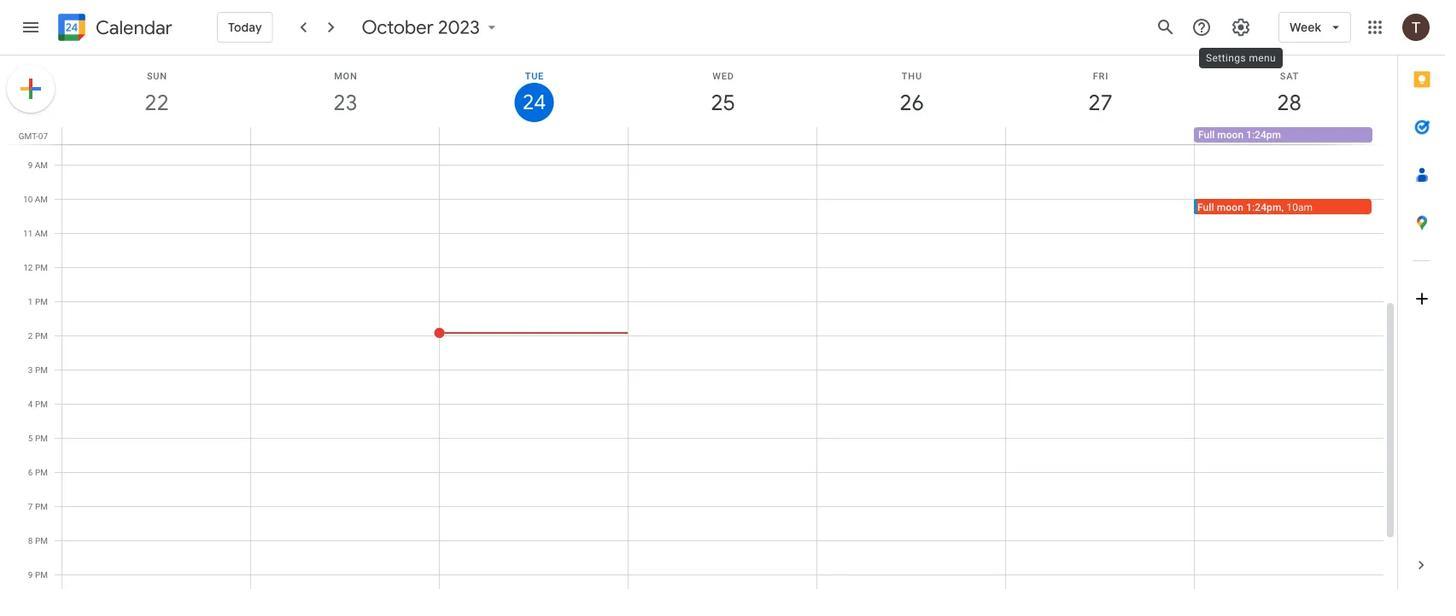 Task type: describe. For each thing, give the bounding box(es) containing it.
full for full moon 1:24pm , 10am
[[1198, 201, 1215, 213]]

1:24pm for full moon 1:24pm
[[1247, 129, 1282, 141]]

6 pm
[[28, 467, 48, 478]]

october 2023
[[362, 15, 480, 39]]

pm for 4 pm
[[35, 399, 48, 409]]

today button
[[217, 7, 273, 48]]

10am
[[1287, 201, 1314, 213]]

full moon 1:24pm , 10am
[[1198, 201, 1314, 213]]

28 link
[[1270, 83, 1310, 122]]

8
[[28, 536, 33, 546]]

7
[[28, 502, 33, 512]]

full for full moon 1:24pm
[[1199, 129, 1216, 141]]

pm for 7 pm
[[35, 502, 48, 512]]

settings
[[1207, 52, 1247, 64]]

gmt-
[[19, 131, 38, 141]]

sat 28
[[1277, 71, 1301, 117]]

sat
[[1281, 71, 1300, 81]]

pm for 9 pm
[[35, 570, 48, 580]]

sun 22
[[143, 71, 168, 117]]

1 pm
[[28, 297, 48, 307]]

calendar
[[96, 16, 173, 40]]

main drawer image
[[21, 17, 41, 38]]

24
[[522, 89, 545, 116]]

settings menu
[[1207, 52, 1277, 64]]

wed
[[713, 71, 735, 81]]

5 pm
[[28, 433, 48, 444]]

am for 10 am
[[35, 194, 48, 204]]

11
[[23, 228, 33, 238]]

25
[[710, 88, 735, 117]]

pm for 12 pm
[[35, 262, 48, 273]]

25 link
[[704, 83, 743, 122]]

10 am
[[23, 194, 48, 204]]

calendar element
[[55, 10, 173, 48]]

23
[[332, 88, 357, 117]]

10
[[23, 194, 33, 204]]

9 pm
[[28, 570, 48, 580]]

tue 24
[[522, 71, 545, 116]]

26 link
[[893, 83, 932, 122]]

mon
[[334, 71, 358, 81]]

26
[[899, 88, 923, 117]]

,
[[1282, 201, 1285, 213]]

calendar heading
[[92, 16, 173, 40]]

6
[[28, 467, 33, 478]]

28
[[1277, 88, 1301, 117]]

mon 23
[[332, 71, 358, 117]]

2023
[[438, 15, 480, 39]]

fri
[[1094, 71, 1109, 81]]



Task type: vqa. For each thing, say whether or not it's contained in the screenshot.
the top THE 1:24PM
yes



Task type: locate. For each thing, give the bounding box(es) containing it.
pm right "3"
[[35, 365, 48, 375]]

am for 9 am
[[35, 160, 48, 170]]

october
[[362, 15, 434, 39]]

full inside button
[[1199, 129, 1216, 141]]

full down settings
[[1199, 129, 1216, 141]]

2 vertical spatial am
[[35, 228, 48, 238]]

2
[[28, 331, 33, 341]]

am down 07
[[35, 160, 48, 170]]

1:24pm down 28
[[1247, 129, 1282, 141]]

3 pm
[[28, 365, 48, 375]]

0 vertical spatial moon
[[1218, 129, 1244, 141]]

0 vertical spatial am
[[35, 160, 48, 170]]

pm right 4
[[35, 399, 48, 409]]

23 link
[[326, 83, 365, 122]]

3 cell from the left
[[440, 127, 629, 144]]

3
[[28, 365, 33, 375]]

1:24pm inside button
[[1247, 129, 1282, 141]]

5 pm from the top
[[35, 399, 48, 409]]

1 am from the top
[[35, 160, 48, 170]]

5
[[28, 433, 33, 444]]

11 am
[[23, 228, 48, 238]]

am right 10
[[35, 194, 48, 204]]

thu 26
[[899, 71, 923, 117]]

4 cell from the left
[[817, 127, 1006, 144]]

cell down 27
[[1006, 127, 1195, 144]]

am
[[35, 160, 48, 170], [35, 194, 48, 204], [35, 228, 48, 238]]

1 vertical spatial 9
[[28, 570, 33, 580]]

0 vertical spatial full
[[1199, 129, 1216, 141]]

am for 11 am
[[35, 228, 48, 238]]

pm right "1"
[[35, 297, 48, 307]]

moon for full moon 1:24pm , 10am
[[1218, 201, 1244, 213]]

4
[[28, 399, 33, 409]]

2 am from the top
[[35, 194, 48, 204]]

1 9 from the top
[[28, 160, 33, 170]]

pm right 6
[[35, 467, 48, 478]]

menu
[[1250, 52, 1277, 64]]

9 down gmt-
[[28, 160, 33, 170]]

cell
[[62, 127, 251, 144], [251, 127, 440, 144], [440, 127, 629, 144], [817, 127, 1006, 144], [1006, 127, 1195, 144]]

4 pm
[[28, 399, 48, 409]]

pm for 8 pm
[[35, 536, 48, 546]]

full moon 1:24pm button
[[1195, 127, 1373, 143]]

7 pm
[[28, 502, 48, 512]]

cell down 22 link on the top
[[62, 127, 251, 144]]

week button
[[1279, 7, 1352, 48]]

thu
[[902, 71, 923, 81]]

2 cell from the left
[[251, 127, 440, 144]]

2 9 from the top
[[28, 570, 33, 580]]

pm right 2
[[35, 331, 48, 341]]

5 cell from the left
[[1006, 127, 1195, 144]]

1 vertical spatial am
[[35, 194, 48, 204]]

today
[[228, 20, 262, 35]]

cell down 24 link
[[440, 127, 629, 144]]

pm for 6 pm
[[35, 467, 48, 478]]

cell down 23 'link'
[[251, 127, 440, 144]]

22
[[143, 88, 168, 117]]

2 pm from the top
[[35, 297, 48, 307]]

pm for 2 pm
[[35, 331, 48, 341]]

wed 25
[[710, 71, 735, 117]]

4 pm from the top
[[35, 365, 48, 375]]

3 am from the top
[[35, 228, 48, 238]]

pm for 3 pm
[[35, 365, 48, 375]]

1
[[28, 297, 33, 307]]

settings menu image
[[1232, 17, 1252, 38]]

9 down 8
[[28, 570, 33, 580]]

pm right "7"
[[35, 502, 48, 512]]

2 1:24pm from the top
[[1247, 201, 1282, 213]]

12
[[23, 262, 33, 273]]

9 for 9 am
[[28, 160, 33, 170]]

2 pm
[[28, 331, 48, 341]]

gmt-07
[[19, 131, 48, 141]]

full left ,
[[1198, 201, 1215, 213]]

1 1:24pm from the top
[[1247, 129, 1282, 141]]

27 link
[[1081, 83, 1121, 122]]

9 pm from the top
[[35, 536, 48, 546]]

pm down the 8 pm
[[35, 570, 48, 580]]

grid
[[0, 56, 1398, 590]]

tue
[[525, 71, 544, 81]]

6 pm from the top
[[35, 433, 48, 444]]

1 vertical spatial full
[[1198, 201, 1215, 213]]

full
[[1199, 129, 1216, 141], [1198, 201, 1215, 213]]

10 pm from the top
[[35, 570, 48, 580]]

tab list
[[1399, 56, 1446, 542]]

pm right 8
[[35, 536, 48, 546]]

fri 27
[[1088, 71, 1112, 117]]

1 vertical spatial 1:24pm
[[1247, 201, 1282, 213]]

0 vertical spatial 1:24pm
[[1247, 129, 1282, 141]]

pm
[[35, 262, 48, 273], [35, 297, 48, 307], [35, 331, 48, 341], [35, 365, 48, 375], [35, 399, 48, 409], [35, 433, 48, 444], [35, 467, 48, 478], [35, 502, 48, 512], [35, 536, 48, 546], [35, 570, 48, 580]]

october 2023 button
[[355, 15, 508, 39]]

1 cell from the left
[[62, 127, 251, 144]]

pm right 12
[[35, 262, 48, 273]]

moon for full moon 1:24pm
[[1218, 129, 1244, 141]]

07
[[38, 131, 48, 141]]

9 for 9 pm
[[28, 570, 33, 580]]

grid containing 22
[[0, 56, 1398, 590]]

pm for 1 pm
[[35, 297, 48, 307]]

8 pm from the top
[[35, 502, 48, 512]]

1:24pm
[[1247, 129, 1282, 141], [1247, 201, 1282, 213]]

1:24pm left 10am
[[1247, 201, 1282, 213]]

1 vertical spatial moon
[[1218, 201, 1244, 213]]

moon
[[1218, 129, 1244, 141], [1218, 201, 1244, 213]]

22 link
[[137, 83, 176, 122]]

3 pm from the top
[[35, 331, 48, 341]]

sun
[[147, 71, 167, 81]]

full moon 1:24pm
[[1199, 129, 1282, 141]]

pm for 5 pm
[[35, 433, 48, 444]]

24 link
[[515, 83, 554, 122]]

9
[[28, 160, 33, 170], [28, 570, 33, 580]]

9 am
[[28, 160, 48, 170]]

8 pm
[[28, 536, 48, 546]]

am right 11
[[35, 228, 48, 238]]

moon inside the full moon 1:24pm button
[[1218, 129, 1244, 141]]

cell down 26 link
[[817, 127, 1006, 144]]

27
[[1088, 88, 1112, 117]]

0 vertical spatial 9
[[28, 160, 33, 170]]

pm right 5
[[35, 433, 48, 444]]

7 pm from the top
[[35, 467, 48, 478]]

1:24pm for full moon 1:24pm , 10am
[[1247, 201, 1282, 213]]

1 pm from the top
[[35, 262, 48, 273]]

12 pm
[[23, 262, 48, 273]]

full moon 1:24pm row
[[55, 127, 1398, 144]]

week
[[1291, 20, 1322, 35]]



